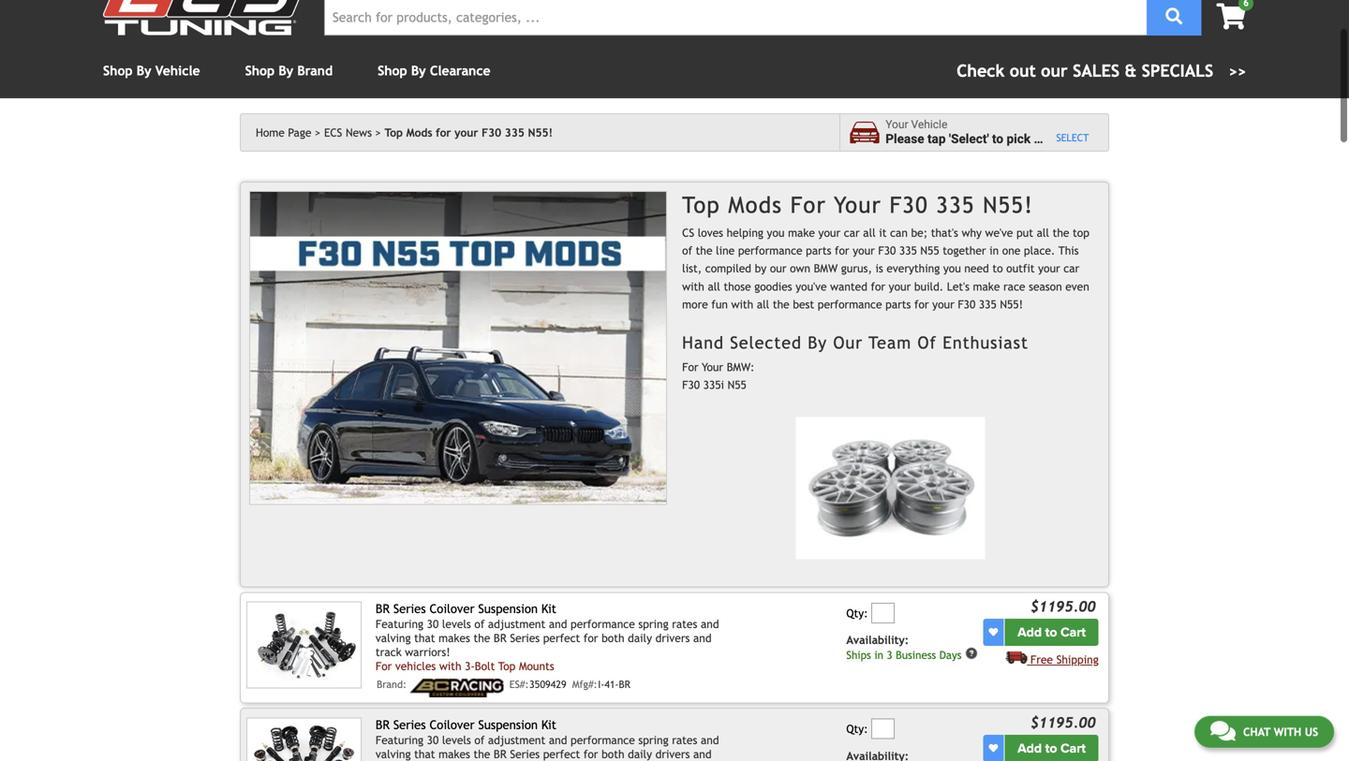 Task type: locate. For each thing, give the bounding box(es) containing it.
valving up track
[[376, 632, 411, 645]]

top up loves
[[682, 192, 720, 218]]

more
[[682, 298, 708, 311]]

0 vertical spatial featuring
[[376, 618, 424, 631]]

1 vertical spatial make
[[973, 280, 1000, 293]]

0 vertical spatial br series coilover suspension kit link
[[376, 602, 557, 617]]

1 horizontal spatial your
[[886, 118, 908, 131]]

daily
[[628, 632, 652, 645], [628, 748, 652, 761]]

both inside br series coilover suspension kit featuring 30 levels of adjustment and performance spring rates and valving that makes the br series perfect for both daily drivers and track warriors! for vehicles with 3-bolt top mounts
[[602, 632, 625, 645]]

for inside br series coilover suspension kit featuring 30 levels of adjustment and performance spring rates and valving that makes the br series perfect for both daily drivers and track warriors! for vehicles with 3-bolt top mounts
[[376, 660, 392, 673]]

daily inside br series coilover suspension kit featuring 30 levels of adjustment and performance spring rates and valving that makes the br series perfect for both daily drivers and track warriors! for vehicles with 3-bolt top mounts
[[628, 632, 652, 645]]

2 add to cart button from the top
[[1005, 736, 1099, 762]]

suspension up bolt
[[478, 602, 538, 617]]

by for brand
[[279, 63, 293, 78]]

2 drivers from the top
[[656, 748, 690, 761]]

in inside top mods for your f30 335 n55! cs loves helping you make your car all it can be; that's why we've put all the top of the line performance parts for your f30 335 n55 together in one place. this list, compiled by our own bmw gurus, is everything you need to outfit your car with all those goodies you've wanted for your build. let's make race season even more fun with all the best performance parts for your f30 335 n55!
[[990, 244, 999, 257]]

0 vertical spatial coilover
[[430, 602, 475, 617]]

valving inside br series coilover suspension kit featuring 30 levels of adjustment and performance spring rates and valving that makes the br series perfect for both daily drivers and track warriors! for vehicles with 3-bolt top mounts
[[376, 632, 411, 645]]

your up "please"
[[886, 118, 908, 131]]

1 add to cart button from the top
[[1005, 620, 1099, 647]]

1 vertical spatial coilover
[[430, 718, 475, 733]]

rates for br series coilover suspension kit featuring 30 levels of adjustment and performance spring rates and valving that makes the br series perfect for both daily drivers and track warriors! for vehicles with 3-bolt top mounts
[[672, 618, 697, 631]]

by down ecs tuning image
[[137, 63, 151, 78]]

n55!
[[528, 126, 553, 139], [983, 192, 1034, 218], [1000, 298, 1023, 311]]

for down hand
[[682, 361, 699, 374]]

add to cart button for featuring 30 levels of adjustment and performance spring rates and valving that makes the br series perfect for both daily drivers and track warriors!
[[1005, 620, 1099, 647]]

0 vertical spatial drivers
[[656, 632, 690, 645]]

n55! for top mods for your f30 335 n55! cs loves helping you make your car all it can be; that's why we've put all the top of the line performance parts for your f30 335 n55 together in one place. this list, compiled by our own bmw gurus, is everything you need to outfit your car with all those goodies you've wanted for your build. let's make race season even more fun with all the best performance parts for your f30 335 n55!
[[983, 192, 1034, 218]]

to
[[992, 132, 1004, 147], [993, 262, 1003, 275], [1045, 625, 1057, 641], [1045, 741, 1057, 757]]

our
[[770, 262, 787, 275]]

0 vertical spatial that
[[414, 632, 435, 645]]

add to cart for featuring 30 levels of adjustment and performance spring rates and valving that makes the br series perfect for both daily drivers an
[[1018, 741, 1086, 757]]

335
[[505, 126, 525, 139], [936, 192, 975, 218], [899, 244, 917, 257], [979, 298, 997, 311]]

1 horizontal spatial make
[[973, 280, 1000, 293]]

the inside br series coilover suspension kit featuring 30 levels of adjustment and performance spring rates and valving that makes the br series perfect for both daily drivers and track warriors! for vehicles with 3-bolt top mounts
[[474, 632, 490, 645]]

for up mfg#:
[[584, 632, 598, 645]]

for down shop by clearance "link"
[[436, 126, 451, 139]]

of inside br series coilover suspension kit featuring 30 levels of adjustment and performance spring rates and valving that makes the br series perfect for both daily drivers and track warriors! for vehicles with 3-bolt top mounts
[[474, 618, 485, 631]]

that inside br series coilover suspension kit featuring 30 levels of adjustment and performance spring rates and valving that makes the br series perfect for both daily drivers and track warriors! for vehicles with 3-bolt top mounts
[[414, 632, 435, 645]]

adjustment
[[488, 618, 546, 631], [488, 734, 546, 747]]

1 horizontal spatial car
[[1064, 262, 1080, 275]]

0 vertical spatial daily
[[628, 632, 652, 645]]

2 br series coilover suspension kit link from the top
[[376, 718, 557, 733]]

mods right news
[[406, 126, 432, 139]]

that down bc racing - corporate logo at the bottom left
[[414, 748, 435, 761]]

1 that from the top
[[414, 632, 435, 645]]

levels for br series coilover suspension kit featuring 30 levels of adjustment and performance spring rates and valving that makes the br series perfect for both daily drivers an
[[442, 734, 471, 747]]

to down free
[[1045, 741, 1057, 757]]

br series coilover suspension kit link for featuring 30 levels of adjustment and performance spring rates and valving that makes the br series perfect for both daily drivers an
[[376, 718, 557, 733]]

make down need
[[973, 280, 1000, 293]]

add
[[1018, 625, 1042, 641], [1018, 741, 1042, 757]]

why
[[962, 226, 982, 239]]

1 horizontal spatial n55
[[920, 244, 939, 257]]

adjustment for br series coilover suspension kit featuring 30 levels of adjustment and performance spring rates and valving that makes the br series perfect for both daily drivers and track warriors! for vehicles with 3-bolt top mounts
[[488, 618, 546, 631]]

30
[[427, 618, 439, 631], [427, 734, 439, 747]]

with
[[682, 280, 704, 293], [731, 298, 754, 311], [439, 660, 461, 673], [1274, 725, 1302, 738]]

30 down bc racing - corporate logo at the bottom left
[[427, 734, 439, 747]]

1 vertical spatial drivers
[[656, 748, 690, 761]]

mods up helping
[[728, 192, 783, 218]]

1 vertical spatial rates
[[672, 734, 697, 747]]

2 daily from the top
[[628, 748, 652, 761]]

you up let's
[[943, 262, 961, 275]]

for down track
[[376, 660, 392, 673]]

&
[[1125, 61, 1137, 81]]

vehicle inside your vehicle please tap 'select' to pick a vehicle
[[911, 118, 948, 131]]

2 add to cart from the top
[[1018, 741, 1086, 757]]

0 vertical spatial kit
[[541, 602, 557, 617]]

hand selected by our team of enthusiast for your bmw: f30 335i n55
[[682, 333, 1029, 392]]

1 add to cart from the top
[[1018, 625, 1086, 641]]

0 vertical spatial add to cart button
[[1005, 620, 1099, 647]]

ecs news link
[[324, 126, 381, 139]]

1 vertical spatial add to wish list image
[[989, 745, 998, 754]]

select link
[[1056, 132, 1089, 145]]

2 vertical spatial top
[[498, 660, 516, 673]]

$1195.00 up free shipping at the right of page
[[1031, 599, 1096, 616]]

your inside your vehicle please tap 'select' to pick a vehicle
[[886, 118, 908, 131]]

2 kit from the top
[[541, 718, 557, 733]]

1 adjustment from the top
[[488, 618, 546, 631]]

1 vertical spatial 30
[[427, 734, 439, 747]]

br
[[376, 602, 390, 617], [494, 632, 507, 645], [619, 679, 630, 691], [376, 718, 390, 733], [494, 748, 507, 761]]

coilover down bc racing - corporate logo at the bottom left
[[430, 718, 475, 733]]

0 vertical spatial levels
[[442, 618, 471, 631]]

series up warriors!
[[393, 602, 426, 617]]

spring inside br series coilover suspension kit featuring 30 levels of adjustment and performance spring rates and valving that makes the br series perfect for both daily drivers an
[[638, 734, 669, 747]]

top for top mods for your f30 335 n55! cs loves helping you make your car all it can be; that's why we've put all the top of the line performance parts for your f30 335 n55 together in one place. this list, compiled by our own bmw gurus, is everything you need to outfit your car with all those goodies you've wanted for your build. let's make race season even more fun with all the best performance parts for your f30 335 n55!
[[682, 192, 720, 218]]

0 vertical spatial n55
[[920, 244, 939, 257]]

mods for top mods for your f30 335 n55!
[[406, 126, 432, 139]]

by for vehicle
[[137, 63, 151, 78]]

1 rates from the top
[[672, 618, 697, 631]]

coilover inside br series coilover suspension kit featuring 30 levels of adjustment and performance spring rates and valving that makes the br series perfect for both daily drivers an
[[430, 718, 475, 733]]

the up this
[[1053, 226, 1069, 239]]

es#:
[[510, 679, 529, 691]]

1 daily from the top
[[628, 632, 652, 645]]

Search text field
[[324, 0, 1147, 36]]

2 horizontal spatial top
[[682, 192, 720, 218]]

chat with us
[[1243, 725, 1318, 738]]

0 vertical spatial vehicle
[[155, 63, 200, 78]]

1 vertical spatial n55!
[[983, 192, 1034, 218]]

1 makes from the top
[[439, 632, 470, 645]]

adjustment inside br series coilover suspension kit featuring 30 levels of adjustment and performance spring rates and valving that makes the br series perfect for both daily drivers an
[[488, 734, 546, 747]]

featuring inside br series coilover suspension kit featuring 30 levels of adjustment and performance spring rates and valving that makes the br series perfect for both daily drivers and track warriors! for vehicles with 3-bolt top mounts
[[376, 618, 424, 631]]

1 perfect from the top
[[543, 632, 580, 645]]

that up warriors!
[[414, 632, 435, 645]]

makes down bc racing - corporate logo at the bottom left
[[439, 748, 470, 761]]

add down free
[[1018, 741, 1042, 757]]

bolt
[[475, 660, 495, 673]]

i-
[[598, 679, 605, 691]]

news
[[346, 126, 372, 139]]

that inside br series coilover suspension kit featuring 30 levels of adjustment and performance spring rates and valving that makes the br series perfect for both daily drivers an
[[414, 748, 435, 761]]

1 vertical spatial $1195.00
[[1031, 715, 1096, 732]]

you right helping
[[767, 226, 785, 239]]

comments image
[[1210, 720, 1236, 742]]

rates
[[672, 618, 697, 631], [672, 734, 697, 747]]

1 vertical spatial featuring
[[376, 734, 424, 747]]

add to cart up free
[[1018, 625, 1086, 641]]

0 horizontal spatial in
[[874, 650, 884, 662]]

1 valving from the top
[[376, 632, 411, 645]]

cart down shipping
[[1061, 741, 1086, 757]]

1 vertical spatial perfect
[[543, 748, 580, 761]]

make up the own
[[788, 226, 815, 239]]

2 shop from the left
[[245, 63, 275, 78]]

valving for br series coilover suspension kit featuring 30 levels of adjustment and performance spring rates and valving that makes the br series perfect for both daily drivers an
[[376, 748, 411, 761]]

30 up warriors!
[[427, 618, 439, 631]]

1 both from the top
[[602, 632, 625, 645]]

can
[[890, 226, 908, 239]]

0 vertical spatial rates
[[672, 618, 697, 631]]

suspension down es#:
[[478, 718, 538, 733]]

0 vertical spatial top
[[385, 126, 403, 139]]

levels inside br series coilover suspension kit featuring 30 levels of adjustment and performance spring rates and valving that makes the br series perfect for both daily drivers an
[[442, 734, 471, 747]]

in left 3
[[874, 650, 884, 662]]

brand
[[297, 63, 333, 78]]

kit inside br series coilover suspension kit featuring 30 levels of adjustment and performance spring rates and valving that makes the br series perfect for both daily drivers and track warriors! for vehicles with 3-bolt top mounts
[[541, 602, 557, 617]]

by left brand
[[279, 63, 293, 78]]

drivers for br series coilover suspension kit featuring 30 levels of adjustment and performance spring rates and valving that makes the br series perfect for both daily drivers an
[[656, 748, 690, 761]]

1 shop from the left
[[103, 63, 133, 78]]

1 vertical spatial parts
[[886, 298, 911, 311]]

1 vertical spatial spring
[[638, 734, 669, 747]]

1 vertical spatial top
[[682, 192, 720, 218]]

business
[[896, 650, 936, 662]]

0 vertical spatial n55!
[[528, 126, 553, 139]]

0 vertical spatial add to wish list image
[[989, 628, 998, 638]]

1 vertical spatial add
[[1018, 741, 1042, 757]]

2 perfect from the top
[[543, 748, 580, 761]]

spring for br series coilover suspension kit featuring 30 levels of adjustment and performance spring rates and valving that makes the br series perfect for both daily drivers and track warriors! for vehicles with 3-bolt top mounts
[[638, 618, 669, 631]]

kit down 3509429
[[541, 718, 557, 733]]

2 adjustment from the top
[[488, 734, 546, 747]]

suspension inside br series coilover suspension kit featuring 30 levels of adjustment and performance spring rates and valving that makes the br series perfect for both daily drivers an
[[478, 718, 538, 733]]

place.
[[1024, 244, 1055, 257]]

1 vertical spatial for
[[376, 660, 392, 673]]

1 vertical spatial your
[[702, 361, 723, 374]]

ships
[[846, 650, 871, 662]]

f30 left the '335i'
[[682, 379, 700, 392]]

0 vertical spatial perfect
[[543, 632, 580, 645]]

0 horizontal spatial for
[[376, 660, 392, 673]]

0 vertical spatial 30
[[427, 618, 439, 631]]

0 horizontal spatial shop
[[103, 63, 133, 78]]

perfect inside br series coilover suspension kit featuring 30 levels of adjustment and performance spring rates and valving that makes the br series perfect for both daily drivers an
[[543, 748, 580, 761]]

1 levels from the top
[[442, 618, 471, 631]]

2 suspension from the top
[[478, 718, 538, 733]]

0 vertical spatial mods
[[406, 126, 432, 139]]

valving
[[376, 632, 411, 645], [376, 748, 411, 761]]

2 that from the top
[[414, 748, 435, 761]]

performance
[[738, 244, 803, 257], [818, 298, 882, 311], [571, 618, 635, 631], [571, 734, 635, 747]]

qty: for featuring 30 levels of adjustment and performance spring rates and valving that makes the br series perfect for both daily drivers an
[[846, 723, 868, 736]]

1 qty: from the top
[[846, 607, 868, 620]]

fun
[[712, 298, 728, 311]]

drivers for br series coilover suspension kit featuring 30 levels of adjustment and performance spring rates and valving that makes the br series perfect for both daily drivers and track warriors! for vehicles with 3-bolt top mounts
[[656, 632, 690, 645]]

2 vertical spatial of
[[474, 734, 485, 747]]

suspension for br series coilover suspension kit featuring 30 levels of adjustment and performance spring rates and valving that makes the br series perfect for both daily drivers an
[[478, 718, 538, 733]]

your down clearance
[[455, 126, 478, 139]]

1 vertical spatial both
[[602, 748, 625, 761]]

makes inside br series coilover suspension kit featuring 30 levels of adjustment and performance spring rates and valving that makes the br series perfect for both daily drivers an
[[439, 748, 470, 761]]

line
[[716, 244, 735, 257]]

featuring inside br series coilover suspension kit featuring 30 levels of adjustment and performance spring rates and valving that makes the br series perfect for both daily drivers an
[[376, 734, 424, 747]]

valving for br series coilover suspension kit featuring 30 levels of adjustment and performance spring rates and valving that makes the br series perfect for both daily drivers and track warriors! for vehicles with 3-bolt top mounts
[[376, 632, 411, 645]]

rates inside br series coilover suspension kit featuring 30 levels of adjustment and performance spring rates and valving that makes the br series perfect for both daily drivers and track warriors! for vehicles with 3-bolt top mounts
[[672, 618, 697, 631]]

kit for br series coilover suspension kit featuring 30 levels of adjustment and performance spring rates and valving that makes the br series perfect for both daily drivers and track warriors! for vehicles with 3-bolt top mounts
[[541, 602, 557, 617]]

that
[[414, 632, 435, 645], [414, 748, 435, 761]]

1 vertical spatial of
[[474, 618, 485, 631]]

coilover for br series coilover suspension kit featuring 30 levels of adjustment and performance spring rates and valving that makes the br series perfect for both daily drivers and track warriors! for vehicles with 3-bolt top mounts
[[430, 602, 475, 617]]

0 vertical spatial makes
[[439, 632, 470, 645]]

car down this
[[1064, 262, 1080, 275]]

by left our on the right of page
[[808, 333, 827, 353]]

1 cart from the top
[[1061, 625, 1086, 641]]

kit for br series coilover suspension kit featuring 30 levels of adjustment and performance spring rates and valving that makes the br series perfect for both daily drivers an
[[541, 718, 557, 733]]

1 vertical spatial add to cart
[[1018, 741, 1086, 757]]

of down bc racing - corporate logo at the bottom left
[[474, 734, 485, 747]]

2 add from the top
[[1018, 741, 1042, 757]]

top right bolt
[[498, 660, 516, 673]]

spring inside br series coilover suspension kit featuring 30 levels of adjustment and performance spring rates and valving that makes the br series perfect for both daily drivers and track warriors! for vehicles with 3-bolt top mounts
[[638, 618, 669, 631]]

coilover for br series coilover suspension kit featuring 30 levels of adjustment and performance spring rates and valving that makes the br series perfect for both daily drivers an
[[430, 718, 475, 733]]

0 vertical spatial adjustment
[[488, 618, 546, 631]]

1 30 from the top
[[427, 618, 439, 631]]

perfect down es#: 3509429 mfg#: i-41-br
[[543, 748, 580, 761]]

f30 inside hand selected by our team of enthusiast for your bmw: f30 335i n55
[[682, 379, 700, 392]]

vehicle up tap
[[911, 118, 948, 131]]

for
[[436, 126, 451, 139], [790, 192, 826, 218], [835, 244, 849, 257], [871, 280, 885, 293], [914, 298, 929, 311], [584, 632, 598, 645], [584, 748, 598, 761]]

parts
[[806, 244, 832, 257], [886, 298, 911, 311]]

your inside hand selected by our team of enthusiast for your bmw: f30 335i n55
[[702, 361, 723, 374]]

the up bolt
[[474, 632, 490, 645]]

1 horizontal spatial you
[[943, 262, 961, 275]]

featuring down brand:
[[376, 734, 424, 747]]

f30 up "can"
[[890, 192, 928, 218]]

2 horizontal spatial shop
[[378, 63, 407, 78]]

cart up shipping
[[1061, 625, 1086, 641]]

for down the build.
[[914, 298, 929, 311]]

1 vertical spatial valving
[[376, 748, 411, 761]]

parts up bmw
[[806, 244, 832, 257]]

add for featuring 30 levels of adjustment and performance spring rates and valving that makes the br series perfect for both daily drivers an
[[1018, 741, 1042, 757]]

2 rates from the top
[[672, 734, 697, 747]]

1 vertical spatial qty:
[[846, 723, 868, 736]]

adjustment up mounts
[[488, 618, 546, 631]]

2 spring from the top
[[638, 734, 669, 747]]

0 vertical spatial for
[[682, 361, 699, 374]]

top inside br series coilover suspension kit featuring 30 levels of adjustment and performance spring rates and valving that makes the br series perfect for both daily drivers and track warriors! for vehicles with 3-bolt top mounts
[[498, 660, 516, 673]]

kit inside br series coilover suspension kit featuring 30 levels of adjustment and performance spring rates and valving that makes the br series perfect for both daily drivers an
[[541, 718, 557, 733]]

in inside availability: ships in 3 business days
[[874, 650, 884, 662]]

2 add to wish list image from the top
[[989, 745, 998, 754]]

1 coilover from the top
[[430, 602, 475, 617]]

daily inside br series coilover suspension kit featuring 30 levels of adjustment and performance spring rates and valving that makes the br series perfect for both daily drivers an
[[628, 748, 652, 761]]

1 kit from the top
[[541, 602, 557, 617]]

in left one
[[990, 244, 999, 257]]

best
[[793, 298, 814, 311]]

our
[[833, 333, 863, 353]]

30 inside br series coilover suspension kit featuring 30 levels of adjustment and performance spring rates and valving that makes the br series perfect for both daily drivers an
[[427, 734, 439, 747]]

f30
[[482, 126, 501, 139], [890, 192, 928, 218], [878, 244, 896, 257], [958, 298, 976, 311], [682, 379, 700, 392]]

1 horizontal spatial in
[[990, 244, 999, 257]]

1 suspension from the top
[[478, 602, 538, 617]]

enthusiast
[[943, 333, 1029, 353]]

both down '41-'
[[602, 748, 625, 761]]

make
[[788, 226, 815, 239], [973, 280, 1000, 293]]

with inside br series coilover suspension kit featuring 30 levels of adjustment and performance spring rates and valving that makes the br series perfect for both daily drivers and track warriors! for vehicles with 3-bolt top mounts
[[439, 660, 461, 673]]

parts up team
[[886, 298, 911, 311]]

perfect
[[543, 632, 580, 645], [543, 748, 580, 761]]

spring for br series coilover suspension kit featuring 30 levels of adjustment and performance spring rates and valving that makes the br series perfect for both daily drivers an
[[638, 734, 669, 747]]

30 for br series coilover suspension kit featuring 30 levels of adjustment and performance spring rates and valving that makes the br series perfect for both daily drivers and track warriors! for vehicles with 3-bolt top mounts
[[427, 618, 439, 631]]

performance inside br series coilover suspension kit featuring 30 levels of adjustment and performance spring rates and valving that makes the br series perfect for both daily drivers an
[[571, 734, 635, 747]]

kit up mounts
[[541, 602, 557, 617]]

0 horizontal spatial parts
[[806, 244, 832, 257]]

1 spring from the top
[[638, 618, 669, 631]]

2 30 from the top
[[427, 734, 439, 747]]

2 vertical spatial n55!
[[1000, 298, 1023, 311]]

performance up our
[[738, 244, 803, 257]]

adjustment down es#:
[[488, 734, 546, 747]]

2 coilover from the top
[[430, 718, 475, 733]]

series down es#:
[[510, 748, 540, 761]]

of down cs
[[682, 244, 692, 257]]

2 qty: from the top
[[846, 723, 868, 736]]

0 vertical spatial suspension
[[478, 602, 538, 617]]

drivers inside br series coilover suspension kit featuring 30 levels of adjustment and performance spring rates and valving that makes the br series perfect for both daily drivers and track warriors! for vehicles with 3-bolt top mounts
[[656, 632, 690, 645]]

coilover up warriors!
[[430, 602, 475, 617]]

for
[[682, 361, 699, 374], [376, 660, 392, 673]]

2 valving from the top
[[376, 748, 411, 761]]

with left us
[[1274, 725, 1302, 738]]

both inside br series coilover suspension kit featuring 30 levels of adjustment and performance spring rates and valving that makes the br series perfect for both daily drivers an
[[602, 748, 625, 761]]

ecs
[[324, 126, 342, 139]]

None text field
[[872, 603, 895, 624], [872, 719, 895, 740], [872, 603, 895, 624], [872, 719, 895, 740]]

search image
[[1166, 8, 1183, 25]]

the down goodies
[[773, 298, 790, 311]]

shop for shop by brand
[[245, 63, 275, 78]]

car left the it
[[844, 226, 860, 239]]

add up free shipping icon
[[1018, 625, 1042, 641]]

qty: up the availability:
[[846, 607, 868, 620]]

both
[[602, 632, 625, 645], [602, 748, 625, 761]]

shop
[[103, 63, 133, 78], [245, 63, 275, 78], [378, 63, 407, 78]]

0 vertical spatial you
[[767, 226, 785, 239]]

add to cart
[[1018, 625, 1086, 641], [1018, 741, 1086, 757]]

1 vertical spatial adjustment
[[488, 734, 546, 747]]

cart for featuring 30 levels of adjustment and performance spring rates and valving that makes the br series perfect for both daily drivers an
[[1061, 741, 1086, 757]]

levels down bc racing - corporate logo at the bottom left
[[442, 734, 471, 747]]

30 inside br series coilover suspension kit featuring 30 levels of adjustment and performance spring rates and valving that makes the br series perfect for both daily drivers and track warriors! for vehicles with 3-bolt top mounts
[[427, 618, 439, 631]]

put
[[1017, 226, 1033, 239]]

list,
[[682, 262, 702, 275]]

perfect inside br series coilover suspension kit featuring 30 levels of adjustment and performance spring rates and valving that makes the br series perfect for both daily drivers and track warriors! for vehicles with 3-bolt top mounts
[[543, 632, 580, 645]]

2 makes from the top
[[439, 748, 470, 761]]

qty: down ships
[[846, 723, 868, 736]]

1 vertical spatial kit
[[541, 718, 557, 733]]

be;
[[911, 226, 928, 239]]

0 vertical spatial of
[[682, 244, 692, 257]]

0 vertical spatial qty:
[[846, 607, 868, 620]]

valving down brand:
[[376, 748, 411, 761]]

1 vertical spatial br series coilover suspension kit link
[[376, 718, 557, 733]]

0 vertical spatial your
[[886, 118, 908, 131]]

1 vertical spatial mods
[[728, 192, 783, 218]]

to right need
[[993, 262, 1003, 275]]

warriors!
[[405, 646, 450, 659]]

1 vertical spatial that
[[414, 748, 435, 761]]

1 vertical spatial suspension
[[478, 718, 538, 733]]

loves
[[698, 226, 723, 239]]

mods
[[406, 126, 432, 139], [728, 192, 783, 218]]

add to cart button down free
[[1005, 736, 1099, 762]]

cs
[[682, 226, 694, 239]]

1 horizontal spatial vehicle
[[911, 118, 948, 131]]

top inside top mods for your f30 335 n55! cs loves helping you make your car all it can be; that's why we've put all the top of the line performance parts for your f30 335 n55 together in one place. this list, compiled by our own bmw gurus, is everything you need to outfit your car with all those goodies you've wanted for your build. let's make race season even more fun with all the best performance parts for your f30 335 n55!
[[682, 192, 720, 218]]

0 vertical spatial valving
[[376, 632, 411, 645]]

1 br series coilover suspension kit link from the top
[[376, 602, 557, 617]]

1 vertical spatial add to cart button
[[1005, 736, 1099, 762]]

qty: for featuring 30 levels of adjustment and performance spring rates and valving that makes the br series perfect for both daily drivers and track warriors!
[[846, 607, 868, 620]]

makes up warriors!
[[439, 632, 470, 645]]

your up the it
[[834, 192, 882, 218]]

your down the build.
[[932, 298, 955, 311]]

1 vertical spatial vehicle
[[911, 118, 948, 131]]

top
[[385, 126, 403, 139], [682, 192, 720, 218], [498, 660, 516, 673]]

br up track
[[376, 602, 390, 617]]

qty:
[[846, 607, 868, 620], [846, 723, 868, 736]]

levels inside br series coilover suspension kit featuring 30 levels of adjustment and performance spring rates and valving that makes the br series perfect for both daily drivers and track warriors! for vehicles with 3-bolt top mounts
[[442, 618, 471, 631]]

the down bc racing - corporate logo at the bottom left
[[474, 748, 490, 761]]

2 featuring from the top
[[376, 734, 424, 747]]

2 both from the top
[[602, 748, 625, 761]]

n55 down be;
[[920, 244, 939, 257]]

your up bmw
[[818, 226, 841, 239]]

drivers inside br series coilover suspension kit featuring 30 levels of adjustment and performance spring rates and valving that makes the br series perfect for both daily drivers an
[[656, 748, 690, 761]]

add to wish list image for featuring 30 levels of adjustment and performance spring rates and valving that makes the br series perfect for both daily drivers and track warriors!
[[989, 628, 998, 638]]

1 vertical spatial n55
[[728, 379, 747, 392]]

n55 inside hand selected by our team of enthusiast for your bmw: f30 335i n55
[[728, 379, 747, 392]]

both up '41-'
[[602, 632, 625, 645]]

featuring for br series coilover suspension kit featuring 30 levels of adjustment and performance spring rates and valving that makes the br series perfect for both daily drivers an
[[376, 734, 424, 747]]

levels for br series coilover suspension kit featuring 30 levels of adjustment and performance spring rates and valving that makes the br series perfect for both daily drivers and track warriors! for vehicles with 3-bolt top mounts
[[442, 618, 471, 631]]

makes inside br series coilover suspension kit featuring 30 levels of adjustment and performance spring rates and valving that makes the br series perfect for both daily drivers and track warriors! for vehicles with 3-bolt top mounts
[[439, 632, 470, 645]]

mods inside top mods for your f30 335 n55! cs loves helping you make your car all it can be; that's why we've put all the top of the line performance parts for your f30 335 n55 together in one place. this list, compiled by our own bmw gurus, is everything you need to outfit your car with all those goodies you've wanted for your build. let's make race season even more fun with all the best performance parts for your f30 335 n55!
[[728, 192, 783, 218]]

makes for br series coilover suspension kit featuring 30 levels of adjustment and performance spring rates and valving that makes the br series perfect for both daily drivers and track warriors! for vehicles with 3-bolt top mounts
[[439, 632, 470, 645]]

1 vertical spatial makes
[[439, 748, 470, 761]]

and
[[549, 618, 567, 631], [701, 618, 719, 631], [693, 632, 712, 645], [549, 734, 567, 747], [701, 734, 719, 747]]

1 vertical spatial daily
[[628, 748, 652, 761]]

1 add to wish list image from the top
[[989, 628, 998, 638]]

es#: 3509429 mfg#: i-41-br
[[510, 679, 630, 691]]

top for top mods for your f30 335 n55!
[[385, 126, 403, 139]]

sales & specials
[[1073, 61, 1214, 81]]

valving inside br series coilover suspension kit featuring 30 levels of adjustment and performance spring rates and valving that makes the br series perfect for both daily drivers an
[[376, 748, 411, 761]]

performance down i-
[[571, 734, 635, 747]]

1 horizontal spatial shop
[[245, 63, 275, 78]]

featuring
[[376, 618, 424, 631], [376, 734, 424, 747]]

0 vertical spatial both
[[602, 632, 625, 645]]

1 vertical spatial cart
[[1061, 741, 1086, 757]]

by
[[137, 63, 151, 78], [279, 63, 293, 78], [411, 63, 426, 78], [808, 333, 827, 353]]

coilover inside br series coilover suspension kit featuring 30 levels of adjustment and performance spring rates and valving that makes the br series perfect for both daily drivers and track warriors! for vehicles with 3-bolt top mounts
[[430, 602, 475, 617]]

for down is
[[871, 280, 885, 293]]

suspension inside br series coilover suspension kit featuring 30 levels of adjustment and performance spring rates and valving that makes the br series perfect for both daily drivers and track warriors! for vehicles with 3-bolt top mounts
[[478, 602, 538, 617]]

2 levels from the top
[[442, 734, 471, 747]]

0 horizontal spatial top
[[385, 126, 403, 139]]

n55 down bmw:
[[728, 379, 747, 392]]

2 cart from the top
[[1061, 741, 1086, 757]]

1 drivers from the top
[[656, 632, 690, 645]]

1 $1195.00 from the top
[[1031, 599, 1096, 616]]

es#3509458 - i-82-br - br series coilover suspension kit - featuring 30 levels of adjustment and performance spring rates and valving that makes the br series perfect for both daily drivers and track warriors! - bc racing - bmw image
[[246, 718, 362, 762]]

of inside br series coilover suspension kit featuring 30 levels of adjustment and performance spring rates and valving that makes the br series perfect for both daily drivers an
[[474, 734, 485, 747]]

we've
[[985, 226, 1013, 239]]

featuring up track
[[376, 618, 424, 631]]

0 vertical spatial car
[[844, 226, 860, 239]]

3 shop from the left
[[378, 63, 407, 78]]

1 horizontal spatial parts
[[886, 298, 911, 311]]

2 $1195.00 from the top
[[1031, 715, 1096, 732]]

$1195.00 for featuring 30 levels of adjustment and performance spring rates and valving that makes the br series perfect for both daily drivers and track warriors!
[[1031, 599, 1096, 616]]

0 vertical spatial $1195.00
[[1031, 599, 1096, 616]]

0 vertical spatial add to cart
[[1018, 625, 1086, 641]]

to left "pick"
[[992, 132, 1004, 147]]

1 vertical spatial car
[[1064, 262, 1080, 275]]

you
[[767, 226, 785, 239], [943, 262, 961, 275]]

0 horizontal spatial make
[[788, 226, 815, 239]]

1 featuring from the top
[[376, 618, 424, 631]]

by left clearance
[[411, 63, 426, 78]]

$1195.00
[[1031, 599, 1096, 616], [1031, 715, 1096, 732]]

to inside top mods for your f30 335 n55! cs loves helping you make your car all it can be; that's why we've put all the top of the line performance parts for your f30 335 n55 together in one place. this list, compiled by our own bmw gurus, is everything you need to outfit your car with all those goodies you've wanted for your build. let's make race season even more fun with all the best performance parts for your f30 335 n55!
[[993, 262, 1003, 275]]

1 vertical spatial levels
[[442, 734, 471, 747]]

0 vertical spatial cart
[[1061, 625, 1086, 641]]

top right news
[[385, 126, 403, 139]]

0 horizontal spatial n55
[[728, 379, 747, 392]]

adjustment inside br series coilover suspension kit featuring 30 levels of adjustment and performance spring rates and valving that makes the br series perfect for both daily drivers and track warriors! for vehicles with 3-bolt top mounts
[[488, 618, 546, 631]]

levels up warriors!
[[442, 618, 471, 631]]

bc racing - corporate logo image
[[410, 679, 504, 698]]

1 horizontal spatial mods
[[728, 192, 783, 218]]

perfect up mounts
[[543, 632, 580, 645]]

home page link
[[256, 126, 321, 139]]

suspension
[[478, 602, 538, 617], [478, 718, 538, 733]]

0 horizontal spatial your
[[702, 361, 723, 374]]

performance up i-
[[571, 618, 635, 631]]

add to wish list image
[[989, 628, 998, 638], [989, 745, 998, 754]]

0 horizontal spatial mods
[[406, 126, 432, 139]]

your up the '335i'
[[702, 361, 723, 374]]

1 horizontal spatial top
[[498, 660, 516, 673]]

0 vertical spatial spring
[[638, 618, 669, 631]]

rates inside br series coilover suspension kit featuring 30 levels of adjustment and performance spring rates and valving that makes the br series perfect for both daily drivers an
[[672, 734, 697, 747]]

daily for br series coilover suspension kit featuring 30 levels of adjustment and performance spring rates and valving that makes the br series perfect for both daily drivers an
[[628, 748, 652, 761]]

0 vertical spatial in
[[990, 244, 999, 257]]

1 add from the top
[[1018, 625, 1042, 641]]



Task type: vqa. For each thing, say whether or not it's contained in the screenshot.
the comments Icon
yes



Task type: describe. For each thing, give the bounding box(es) containing it.
3509429
[[529, 679, 567, 691]]

race
[[1004, 280, 1025, 293]]

availability:
[[846, 634, 909, 647]]

of for br series coilover suspension kit featuring 30 levels of adjustment and performance spring rates and valving that makes the br series perfect for both daily drivers and track warriors! for vehicles with 3-bolt top mounts
[[474, 618, 485, 631]]

series down brand:
[[393, 718, 426, 733]]

that for br series coilover suspension kit featuring 30 levels of adjustment and performance spring rates and valving that makes the br series perfect for both daily drivers an
[[414, 748, 435, 761]]

performance inside br series coilover suspension kit featuring 30 levels of adjustment and performance spring rates and valving that makes the br series perfect for both daily drivers and track warriors! for vehicles with 3-bolt top mounts
[[571, 618, 635, 631]]

your down everything
[[889, 280, 911, 293]]

selected
[[730, 333, 802, 353]]

0 horizontal spatial vehicle
[[155, 63, 200, 78]]

home
[[256, 126, 285, 139]]

availability: ships in 3 business days
[[846, 634, 962, 662]]

tap
[[928, 132, 946, 147]]

f30 down let's
[[958, 298, 976, 311]]

the inside br series coilover suspension kit featuring 30 levels of adjustment and performance spring rates and valving that makes the br series perfect for both daily drivers an
[[474, 748, 490, 761]]

add to wish list image for featuring 30 levels of adjustment and performance spring rates and valving that makes the br series perfect for both daily drivers an
[[989, 745, 998, 754]]

both for br series coilover suspension kit featuring 30 levels of adjustment and performance spring rates and valving that makes the br series perfect for both daily drivers and track warriors! for vehicles with 3-bolt top mounts
[[602, 632, 625, 645]]

free
[[1031, 654, 1053, 667]]

335i
[[703, 379, 724, 392]]

need
[[964, 262, 989, 275]]

for up the own
[[790, 192, 826, 218]]

let's
[[947, 280, 970, 293]]

with down those
[[731, 298, 754, 311]]

1 vertical spatial you
[[943, 262, 961, 275]]

ecs tuning image
[[103, 0, 309, 35]]

0 horizontal spatial you
[[767, 226, 785, 239]]

of
[[918, 333, 937, 353]]

your vehicle please tap 'select' to pick a vehicle
[[886, 118, 1085, 147]]

a
[[1034, 132, 1041, 147]]

add to cart for featuring 30 levels of adjustment and performance spring rates and valving that makes the br series perfect for both daily drivers and track warriors!
[[1018, 625, 1086, 641]]

for inside hand selected by our team of enthusiast for your bmw: f30 335i n55
[[682, 361, 699, 374]]

select
[[1056, 132, 1089, 144]]

vehicles
[[395, 660, 436, 673]]

perfect for br series coilover suspension kit featuring 30 levels of adjustment and performance spring rates and valving that makes the br series perfect for both daily drivers and track warriors! for vehicles with 3-bolt top mounts
[[543, 632, 580, 645]]

free shipping image
[[1006, 651, 1027, 665]]

for inside br series coilover suspension kit featuring 30 levels of adjustment and performance spring rates and valving that makes the br series perfect for both daily drivers an
[[584, 748, 598, 761]]

season
[[1029, 280, 1062, 293]]

'select'
[[949, 132, 989, 147]]

$1195.00 for featuring 30 levels of adjustment and performance spring rates and valving that makes the br series perfect for both daily drivers an
[[1031, 715, 1096, 732]]

page
[[288, 126, 311, 139]]

shipping
[[1057, 654, 1099, 667]]

for inside br series coilover suspension kit featuring 30 levels of adjustment and performance spring rates and valving that makes the br series perfect for both daily drivers and track warriors! for vehicles with 3-bolt top mounts
[[584, 632, 598, 645]]

to up free
[[1045, 625, 1057, 641]]

by for clearance
[[411, 63, 426, 78]]

mounts
[[519, 660, 554, 673]]

cart for featuring 30 levels of adjustment and performance spring rates and valving that makes the br series perfect for both daily drivers and track warriors!
[[1061, 625, 1086, 641]]

performance down the wanted
[[818, 298, 882, 311]]

f30 down clearance
[[482, 126, 501, 139]]

br series coilover suspension kit featuring 30 levels of adjustment and performance spring rates and valving that makes the br series perfect for both daily drivers and track warriors! for vehicles with 3-bolt top mounts
[[376, 602, 719, 673]]

build.
[[914, 280, 944, 293]]

days
[[940, 650, 962, 662]]

chat
[[1243, 725, 1271, 738]]

top mods for your f30 335 n55! cs loves helping you make your car all it can be; that's why we've put all the top of the line performance parts for your f30 335 n55 together in one place. this list, compiled by our own bmw gurus, is everything you need to outfit your car with all those goodies you've wanted for your build. let's make race season even more fun with all the best performance parts for your f30 335 n55!
[[682, 192, 1090, 311]]

br down bc racing - corporate logo at the bottom left
[[494, 748, 507, 761]]

gurus,
[[841, 262, 872, 275]]

bmw:
[[727, 361, 755, 374]]

makes for br series coilover suspension kit featuring 30 levels of adjustment and performance spring rates and valving that makes the br series perfect for both daily drivers an
[[439, 748, 470, 761]]

goodies
[[754, 280, 792, 293]]

shop for shop by clearance
[[378, 63, 407, 78]]

shop for shop by vehicle
[[103, 63, 133, 78]]

together
[[943, 244, 986, 257]]

everything
[[887, 262, 940, 275]]

with down the list,
[[682, 280, 704, 293]]

your up gurus,
[[853, 244, 875, 257]]

even
[[1066, 280, 1089, 293]]

shop by clearance link
[[378, 63, 491, 78]]

30 for br series coilover suspension kit featuring 30 levels of adjustment and performance spring rates and valving that makes the br series perfect for both daily drivers an
[[427, 734, 439, 747]]

0 horizontal spatial car
[[844, 226, 860, 239]]

suspension for br series coilover suspension kit featuring 30 levels of adjustment and performance spring rates and valving that makes the br series perfect for both daily drivers and track warriors! for vehicles with 3-bolt top mounts
[[478, 602, 538, 617]]

by
[[755, 262, 767, 275]]

all up fun
[[708, 280, 720, 293]]

that for br series coilover suspension kit featuring 30 levels of adjustment and performance spring rates and valving that makes the br series perfect for both daily drivers and track warriors! for vehicles with 3-bolt top mounts
[[414, 632, 435, 645]]

wanted
[[830, 280, 868, 293]]

pick
[[1007, 132, 1031, 147]]

those
[[724, 280, 751, 293]]

compiled
[[705, 262, 751, 275]]

helping
[[727, 226, 764, 239]]

41-
[[605, 679, 619, 691]]

3-
[[465, 660, 475, 673]]

one
[[1002, 244, 1021, 257]]

sales & specials link
[[957, 58, 1246, 83]]

shop by vehicle
[[103, 63, 200, 78]]

br series coilover suspension kit link for featuring 30 levels of adjustment and performance spring rates and valving that makes the br series perfect for both daily drivers and track warriors!
[[376, 602, 557, 617]]

bmw
[[814, 262, 838, 275]]

home page
[[256, 126, 311, 139]]

n55 inside top mods for your f30 335 n55! cs loves helping you make your car all it can be; that's why we've put all the top of the line performance parts for your f30 335 n55 together in one place. this list, compiled by our own bmw gurus, is everything you need to outfit your car with all those goodies you've wanted for your build. let's make race season even more fun with all the best performance parts for your f30 335 n55!
[[920, 244, 939, 257]]

chat with us link
[[1195, 716, 1334, 748]]

mods for top mods for your f30 335 n55! cs loves helping you make your car all it can be; that's why we've put all the top of the line performance parts for your f30 335 n55 together in one place. this list, compiled by our own bmw gurus, is everything you need to outfit your car with all those goodies you've wanted for your build. let's make race season even more fun with all the best performance parts for your f30 335 n55!
[[728, 192, 783, 218]]

top
[[1073, 226, 1090, 239]]

series up mounts
[[510, 632, 540, 645]]

by inside hand selected by our team of enthusiast for your bmw: f30 335i n55
[[808, 333, 827, 353]]

shop by brand
[[245, 63, 333, 78]]

the down loves
[[696, 244, 713, 257]]

3
[[887, 650, 893, 662]]

adjustment for br series coilover suspension kit featuring 30 levels of adjustment and performance spring rates and valving that makes the br series perfect for both daily drivers an
[[488, 734, 546, 747]]

question sign image
[[965, 648, 978, 661]]

es#3509429 - i-41-br - br series coilover suspension kit - featuring 30 levels of adjustment and performance spring rates and valving that makes the br series perfect for both daily drivers and track warriors! - bc racing - bmw image
[[246, 602, 362, 689]]

you've
[[796, 280, 827, 293]]

add for featuring 30 levels of adjustment and performance spring rates and valving that makes the br series perfect for both daily drivers and track warriors!
[[1018, 625, 1042, 641]]

0 vertical spatial make
[[788, 226, 815, 239]]

this
[[1059, 244, 1079, 257]]

br series coilover suspension kit featuring 30 levels of adjustment and performance spring rates and valving that makes the br series perfect for both daily drivers an
[[376, 718, 719, 762]]

br down brand:
[[376, 718, 390, 733]]

all down goodies
[[757, 298, 769, 311]]

shopping cart image
[[1217, 3, 1246, 30]]

perfect for br series coilover suspension kit featuring 30 levels of adjustment and performance spring rates and valving that makes the br series perfect for both daily drivers an
[[543, 748, 580, 761]]

your up season
[[1038, 262, 1060, 275]]

0 vertical spatial parts
[[806, 244, 832, 257]]

clearance
[[430, 63, 491, 78]]

n55! for top mods for your f30 335 n55!
[[528, 126, 553, 139]]

to inside your vehicle please tap 'select' to pick a vehicle
[[992, 132, 1004, 147]]

top mods for your f30 335 n55!
[[385, 126, 553, 139]]

sales
[[1073, 61, 1120, 81]]

for up gurus,
[[835, 244, 849, 257]]

team
[[869, 333, 912, 353]]

track
[[376, 646, 402, 659]]

br up bolt
[[494, 632, 507, 645]]

all right put
[[1037, 226, 1049, 239]]

it
[[879, 226, 887, 239]]

featuring for br series coilover suspension kit featuring 30 levels of adjustment and performance spring rates and valving that makes the br series perfect for both daily drivers and track warriors! for vehicles with 3-bolt top mounts
[[376, 618, 424, 631]]

rates for br series coilover suspension kit featuring 30 levels of adjustment and performance spring rates and valving that makes the br series perfect for both daily drivers an
[[672, 734, 697, 747]]

both for br series coilover suspension kit featuring 30 levels of adjustment and performance spring rates and valving that makes the br series perfect for both daily drivers an
[[602, 748, 625, 761]]

outfit
[[1006, 262, 1035, 275]]

vehicle
[[1044, 132, 1085, 147]]

of for br series coilover suspension kit featuring 30 levels of adjustment and performance spring rates and valving that makes the br series perfect for both daily drivers an
[[474, 734, 485, 747]]

br right i-
[[619, 679, 630, 691]]

shop by clearance
[[378, 63, 491, 78]]

hand
[[682, 333, 724, 353]]

is
[[876, 262, 883, 275]]

add to cart button for featuring 30 levels of adjustment and performance spring rates and valving that makes the br series perfect for both daily drivers an
[[1005, 736, 1099, 762]]

mfg#:
[[572, 679, 597, 691]]

shop by vehicle link
[[103, 63, 200, 78]]

own
[[790, 262, 810, 275]]

f30 down the it
[[878, 244, 896, 257]]

please
[[886, 132, 924, 147]]

daily for br series coilover suspension kit featuring 30 levels of adjustment and performance spring rates and valving that makes the br series perfect for both daily drivers and track warriors! for vehicles with 3-bolt top mounts
[[628, 632, 652, 645]]

of inside top mods for your f30 335 n55! cs loves helping you make your car all it can be; that's why we've put all the top of the line performance parts for your f30 335 n55 together in one place. this list, compiled by our own bmw gurus, is everything you need to outfit your car with all those goodies you've wanted for your build. let's make race season even more fun with all the best performance parts for your f30 335 n55!
[[682, 244, 692, 257]]

free shipping
[[1031, 654, 1099, 667]]

that's
[[931, 226, 958, 239]]

all left the it
[[863, 226, 876, 239]]

brand:
[[377, 679, 407, 691]]

specials
[[1142, 61, 1214, 81]]



